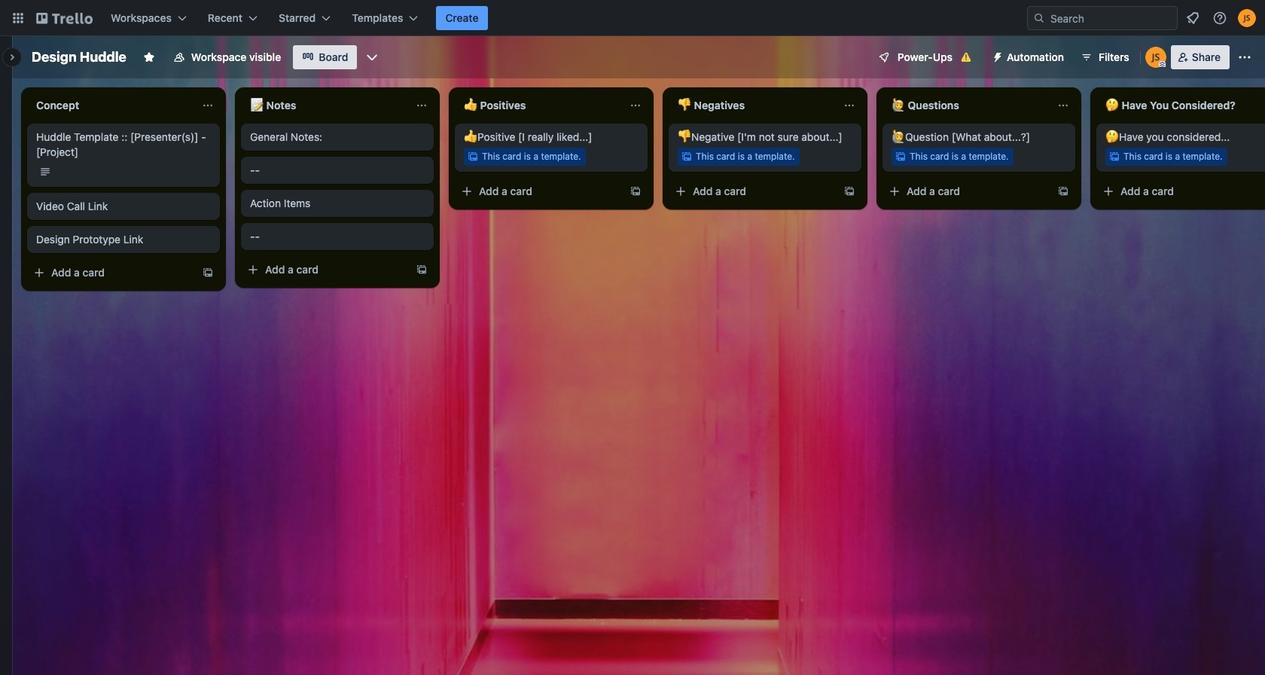 Task type: vqa. For each thing, say whether or not it's contained in the screenshot.
search icon
yes



Task type: describe. For each thing, give the bounding box(es) containing it.
back to home image
[[36, 6, 93, 30]]

customize views image
[[365, 50, 380, 65]]

0 notifications image
[[1185, 9, 1203, 27]]

open information menu image
[[1213, 11, 1228, 26]]

show menu image
[[1238, 50, 1253, 65]]

Search field
[[1046, 8, 1178, 29]]

john smith (johnsmith38824343) image
[[1239, 9, 1257, 27]]



Task type: locate. For each thing, give the bounding box(es) containing it.
star or unstar board image
[[143, 51, 155, 63]]

this member is an admin of this board. image
[[1160, 61, 1166, 68]]

john smith (johnsmith38824343) image
[[1146, 47, 1167, 68]]

None text field
[[27, 93, 196, 118], [669, 93, 838, 118], [27, 93, 196, 118], [669, 93, 838, 118]]

None text field
[[241, 93, 410, 118], [455, 93, 624, 118], [883, 93, 1052, 118], [1097, 93, 1266, 118], [241, 93, 410, 118], [455, 93, 624, 118], [883, 93, 1052, 118], [1097, 93, 1266, 118]]

primary element
[[0, 0, 1266, 36]]

sm image
[[986, 45, 1007, 66]]

Board name text field
[[24, 45, 134, 69]]

search image
[[1034, 12, 1046, 24]]

create from template… image
[[630, 185, 642, 197], [844, 185, 856, 197], [1058, 185, 1070, 197], [416, 264, 428, 276], [202, 267, 214, 279]]



